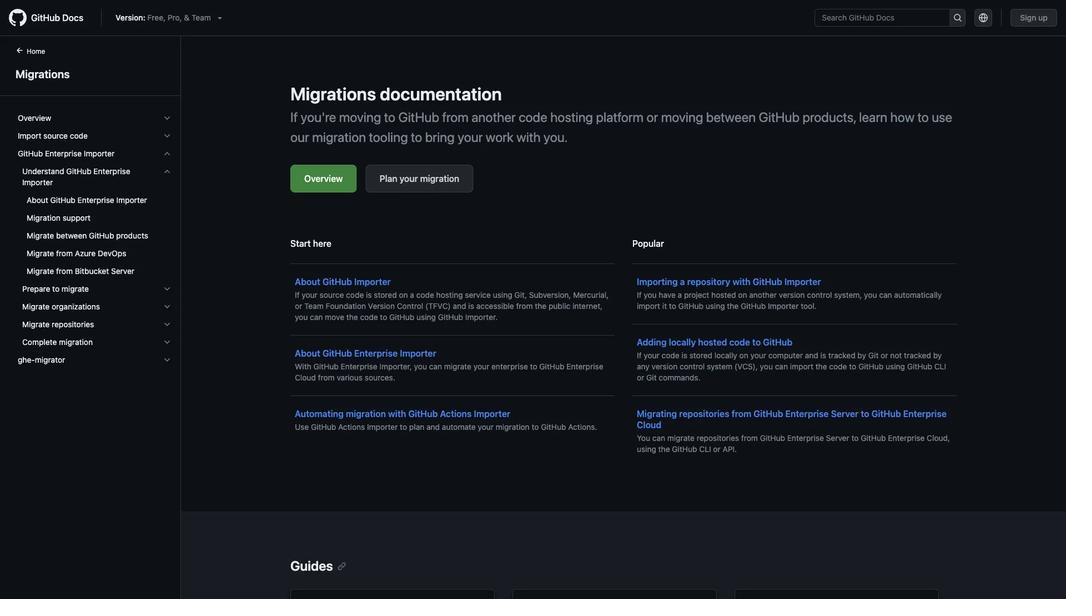 Task type: vqa. For each thing, say whether or not it's contained in the screenshot.
API.
yes



Task type: locate. For each thing, give the bounding box(es) containing it.
importer
[[84, 149, 115, 158], [22, 178, 53, 187], [116, 196, 147, 205], [354, 277, 391, 287], [784, 277, 821, 287], [768, 302, 799, 311], [400, 348, 436, 359], [474, 409, 510, 419], [367, 423, 398, 432]]

0 vertical spatial actions
[[440, 409, 472, 419]]

sc 9kayk9 0 image for ghe-migrator
[[163, 356, 172, 365]]

version:
[[116, 13, 145, 22]]

1 vertical spatial migrations
[[290, 83, 376, 104]]

about github enterprise importer
[[27, 196, 147, 205]]

on right project
[[738, 291, 747, 300]]

1 horizontal spatial overview
[[304, 174, 343, 184]]

hosted down repository
[[711, 291, 736, 300]]

on for importing a repository with github importer
[[738, 291, 747, 300]]

by left not
[[858, 351, 866, 360]]

migrate down migrating
[[667, 434, 695, 443]]

understand github enterprise importer element
[[9, 163, 180, 280], [9, 192, 180, 280]]

importer down import source code dropdown button
[[84, 149, 115, 158]]

0 vertical spatial source
[[43, 131, 68, 140]]

0 vertical spatial and
[[453, 302, 466, 311]]

cloud down with at the left of the page
[[295, 373, 316, 383]]

0 horizontal spatial tracked
[[828, 351, 855, 360]]

start
[[290, 238, 311, 249]]

if down importing
[[637, 291, 642, 300]]

1 vertical spatial another
[[749, 291, 777, 300]]

2 github enterprise importer element from the top
[[9, 163, 180, 351]]

0 horizontal spatial migrate
[[62, 285, 89, 294]]

github enterprise importer
[[18, 149, 115, 158]]

migrate
[[62, 285, 89, 294], [444, 362, 471, 371], [667, 434, 695, 443]]

can left move
[[310, 313, 323, 322]]

import left it
[[637, 302, 660, 311]]

migrate between github products link
[[13, 227, 176, 245]]

a right have
[[678, 291, 682, 300]]

on for adding locally hosted code to github
[[739, 351, 748, 360]]

migrate left "enterprise"
[[444, 362, 471, 371]]

0 vertical spatial control
[[807, 291, 832, 300]]

github enterprise importer element containing github enterprise importer
[[9, 145, 180, 351]]

2 horizontal spatial with
[[733, 277, 751, 287]]

by right not
[[933, 351, 942, 360]]

1 vertical spatial migrate
[[444, 362, 471, 371]]

import down "computer" on the bottom right of page
[[790, 362, 813, 371]]

sc 9kayk9 0 image inside the github enterprise importer dropdown button
[[163, 149, 172, 158]]

0 vertical spatial migrate
[[62, 285, 89, 294]]

migrate for migrate from bitbucket server
[[27, 267, 54, 276]]

source
[[43, 131, 68, 140], [320, 291, 344, 300]]

2 vertical spatial migrate
[[667, 434, 695, 443]]

sc 9kayk9 0 image
[[163, 114, 172, 123], [163, 303, 172, 311]]

0 horizontal spatial cli
[[699, 445, 711, 454]]

sc 9kayk9 0 image
[[163, 132, 172, 140], [163, 149, 172, 158], [163, 167, 172, 176], [163, 285, 172, 294], [163, 320, 172, 329], [163, 338, 172, 347], [163, 356, 172, 365]]

1 horizontal spatial control
[[807, 291, 832, 300]]

about up migration
[[27, 196, 48, 205]]

the inside migrating repositories from github enterprise server to github enterprise cloud you can migrate repositories from github enterprise server to github enterprise cloud, using the github cli or api.
[[658, 445, 670, 454]]

ghe-migrator
[[18, 356, 65, 365]]

control up commands.
[[680, 362, 705, 371]]

using down not
[[886, 362, 905, 371]]

by
[[858, 351, 866, 360], [933, 351, 942, 360]]

migrate inside migrate between github products link
[[27, 231, 54, 240]]

0 vertical spatial another
[[472, 109, 516, 125]]

1 vertical spatial hosted
[[698, 337, 727, 348]]

git left not
[[868, 351, 879, 360]]

can inside about github enterprise importer with github enterprise importer, you can migrate your enterprise to github enterprise cloud from various sources.
[[429, 362, 442, 371]]

migration
[[312, 129, 366, 145], [420, 174, 459, 184], [59, 338, 93, 347], [346, 409, 386, 419], [496, 423, 530, 432]]

a up control at the left bottom of page
[[410, 291, 414, 300]]

plan your migration
[[380, 174, 459, 184]]

1 vertical spatial locally
[[715, 351, 737, 360]]

the inside adding locally hosted code to github if your code is stored locally on your computer and is tracked by git or not tracked by any version control system (vcs), you can import the code to github using github cli or git commands.
[[815, 362, 827, 371]]

tracked left not
[[828, 351, 855, 360]]

if up any in the bottom of the page
[[637, 351, 642, 360]]

migrate from bitbucket server link
[[13, 263, 176, 280]]

actions.
[[568, 423, 597, 432]]

1 understand github enterprise importer element from the top
[[9, 163, 180, 280]]

1 horizontal spatial migrations
[[290, 83, 376, 104]]

cloud inside migrating repositories from github enterprise server to github enterprise cloud you can migrate repositories from github enterprise server to github enterprise cloud, using the github cli or api.
[[637, 420, 661, 431]]

sc 9kayk9 0 image inside import source code dropdown button
[[163, 132, 172, 140]]

1 vertical spatial stored
[[689, 351, 712, 360]]

plan your migration link
[[366, 165, 473, 193]]

you're
[[301, 109, 336, 125]]

migrate for migrate from azure devops
[[27, 249, 54, 258]]

is down service at the left
[[468, 302, 474, 311]]

migrations element
[[0, 45, 181, 599]]

0 vertical spatial server
[[111, 267, 134, 276]]

locally up the system
[[715, 351, 737, 360]]

1 vertical spatial git
[[646, 373, 657, 383]]

service
[[465, 291, 491, 300]]

github docs link
[[9, 9, 92, 27]]

2 vertical spatial and
[[426, 423, 440, 432]]

0 vertical spatial cloud
[[295, 373, 316, 383]]

0 vertical spatial version
[[779, 291, 805, 300]]

with
[[295, 362, 311, 371]]

if up our
[[290, 109, 298, 125]]

1 vertical spatial team
[[304, 302, 324, 311]]

2 sc 9kayk9 0 image from the top
[[163, 149, 172, 158]]

or inside about github importer if your source code is stored on a code hosting service using git, subversion, mercurial, or team foundation version control (tfvc) and is accessible from the public internet, you can move the code to github using github importer.
[[295, 302, 302, 311]]

2 horizontal spatial and
[[805, 351, 818, 360]]

0 horizontal spatial cloud
[[295, 373, 316, 383]]

you right importer,
[[414, 362, 427, 371]]

team right &
[[192, 13, 211, 22]]

0 horizontal spatial with
[[388, 409, 406, 419]]

you
[[644, 291, 657, 300], [864, 291, 877, 300], [295, 313, 308, 322], [414, 362, 427, 371], [760, 362, 773, 371]]

0 horizontal spatial source
[[43, 131, 68, 140]]

if down start
[[295, 291, 300, 300]]

migrate inside migrate repositories dropdown button
[[22, 320, 50, 329]]

migrate inside migrating repositories from github enterprise server to github enterprise cloud you can migrate repositories from github enterprise server to github enterprise cloud, using the github cli or api.
[[667, 434, 695, 443]]

actions down automating
[[338, 423, 365, 432]]

using down project
[[706, 302, 725, 311]]

actions
[[440, 409, 472, 419], [338, 423, 365, 432]]

version
[[779, 291, 805, 300], [652, 362, 678, 371]]

is up commands.
[[682, 351, 687, 360]]

1 horizontal spatial version
[[779, 291, 805, 300]]

1 vertical spatial about
[[295, 277, 320, 287]]

use
[[932, 109, 952, 125]]

with right repository
[[733, 277, 751, 287]]

0 horizontal spatial actions
[[338, 423, 365, 432]]

team inside about github importer if your source code is stored on a code hosting service using git, subversion, mercurial, or team foundation version control (tfvc) and is accessible from the public internet, you can move the code to github using github importer.
[[304, 302, 324, 311]]

sc 9kayk9 0 image inside migrate organizations dropdown button
[[163, 303, 172, 311]]

sc 9kayk9 0 image inside overview dropdown button
[[163, 114, 172, 123]]

0 vertical spatial between
[[706, 109, 756, 125]]

the
[[535, 302, 546, 311], [727, 302, 739, 311], [346, 313, 358, 322], [815, 362, 827, 371], [658, 445, 670, 454]]

1 horizontal spatial source
[[320, 291, 344, 300]]

1 sc 9kayk9 0 image from the top
[[163, 114, 172, 123]]

migrations down home link
[[16, 67, 70, 80]]

here
[[313, 238, 331, 249]]

1 horizontal spatial another
[[749, 291, 777, 300]]

products,
[[803, 109, 856, 125]]

is
[[366, 291, 372, 300], [468, 302, 474, 311], [682, 351, 687, 360], [820, 351, 826, 360]]

version up commands.
[[652, 362, 678, 371]]

your inside migrations documentation if you're moving to github from another code hosting platform or moving between github products, learn how to use our migration tooling to bring your work with you.
[[458, 129, 483, 145]]

repositories inside dropdown button
[[52, 320, 94, 329]]

or inside migrations documentation if you're moving to github from another code hosting platform or moving between github products, learn how to use our migration tooling to bring your work with you.
[[647, 109, 658, 125]]

migrate for migrate repositories
[[22, 320, 50, 329]]

tracked right not
[[904, 351, 931, 360]]

work
[[486, 129, 514, 145]]

migrate inside migrate from azure devops link
[[27, 249, 54, 258]]

about inside about github enterprise importer with github enterprise importer, you can migrate your enterprise to github enterprise cloud from various sources.
[[295, 348, 320, 359]]

enterprise
[[45, 149, 82, 158], [94, 167, 130, 176], [78, 196, 114, 205], [354, 348, 398, 359], [341, 362, 377, 371], [567, 362, 603, 371], [785, 409, 829, 419], [903, 409, 947, 419], [787, 434, 824, 443], [888, 434, 925, 443]]

1 vertical spatial cli
[[699, 445, 711, 454]]

1 github enterprise importer element from the top
[[9, 145, 180, 351]]

your right automate
[[478, 423, 494, 432]]

you inside about github enterprise importer with github enterprise importer, you can migrate your enterprise to github enterprise cloud from various sources.
[[414, 362, 427, 371]]

complete migration button
[[13, 334, 176, 351]]

2 moving from the left
[[661, 109, 703, 125]]

using down the (tfvc)
[[417, 313, 436, 322]]

importer inside the github enterprise importer dropdown button
[[84, 149, 115, 158]]

migration down 'you're'
[[312, 129, 366, 145]]

migration down bring
[[420, 174, 459, 184]]

2 vertical spatial with
[[388, 409, 406, 419]]

1 horizontal spatial git
[[868, 351, 879, 360]]

control inside importing a repository with github importer if you have a project hosted on another version control system, you can automatically import it to github using the github importer tool.
[[807, 291, 832, 300]]

1 sc 9kayk9 0 image from the top
[[163, 132, 172, 140]]

1 horizontal spatial by
[[933, 351, 942, 360]]

and inside about github importer if your source code is stored on a code hosting service using git, subversion, mercurial, or team foundation version control (tfvc) and is accessible from the public internet, you can move the code to github using github importer.
[[453, 302, 466, 311]]

repository
[[687, 277, 730, 287]]

can left automatically
[[879, 291, 892, 300]]

0 horizontal spatial team
[[192, 13, 211, 22]]

1 vertical spatial hosting
[[436, 291, 463, 300]]

overview
[[18, 114, 51, 123], [304, 174, 343, 184]]

0 vertical spatial about
[[27, 196, 48, 205]]

your right 'plan'
[[400, 174, 418, 184]]

and right "computer" on the bottom right of page
[[805, 351, 818, 360]]

3 sc 9kayk9 0 image from the top
[[163, 167, 172, 176]]

guides
[[290, 559, 333, 574]]

hosted inside adding locally hosted code to github if your code is stored locally on your computer and is tracked by git or not tracked by any version control system (vcs), you can import the code to github using github cli or git commands.
[[698, 337, 727, 348]]

1 vertical spatial cloud
[[637, 420, 661, 431]]

1 vertical spatial import
[[790, 362, 813, 371]]

2 sc 9kayk9 0 image from the top
[[163, 303, 172, 311]]

1 horizontal spatial moving
[[661, 109, 703, 125]]

overview up import
[[18, 114, 51, 123]]

migration support
[[27, 213, 91, 223]]

cloud,
[[927, 434, 950, 443]]

0 vertical spatial hosting
[[550, 109, 593, 125]]

migrations inside migrations documentation if you're moving to github from another code hosting platform or moving between github products, learn how to use our migration tooling to bring your work with you.
[[290, 83, 376, 104]]

&
[[184, 13, 189, 22]]

prepare to migrate
[[22, 285, 89, 294]]

4 sc 9kayk9 0 image from the top
[[163, 285, 172, 294]]

or left api.
[[713, 445, 721, 454]]

sc 9kayk9 0 image for overview
[[163, 114, 172, 123]]

understand
[[22, 167, 64, 176]]

sc 9kayk9 0 image inside understand github enterprise importer dropdown button
[[163, 167, 172, 176]]

0 horizontal spatial migrations
[[16, 67, 70, 80]]

github inside understand github enterprise importer
[[66, 167, 91, 176]]

migrate repositories button
[[13, 316, 176, 334]]

cli
[[934, 362, 946, 371], [699, 445, 711, 454]]

sign up
[[1020, 13, 1048, 22]]

can
[[879, 291, 892, 300], [310, 313, 323, 322], [429, 362, 442, 371], [775, 362, 788, 371], [652, 434, 665, 443]]

on
[[399, 291, 408, 300], [738, 291, 747, 300], [739, 351, 748, 360]]

hosting up you.
[[550, 109, 593, 125]]

hosted
[[711, 291, 736, 300], [698, 337, 727, 348]]

2 vertical spatial about
[[295, 348, 320, 359]]

locally
[[669, 337, 696, 348], [715, 351, 737, 360]]

1 vertical spatial overview
[[304, 174, 343, 184]]

0 horizontal spatial between
[[56, 231, 87, 240]]

hosted inside importing a repository with github importer if you have a project hosted on another version control system, you can automatically import it to github using the github importer tool.
[[711, 291, 736, 300]]

understand github enterprise importer element containing understand github enterprise importer
[[9, 163, 180, 280]]

your left "enterprise"
[[474, 362, 489, 371]]

up
[[1038, 13, 1048, 22]]

with left you.
[[517, 129, 541, 145]]

1 moving from the left
[[339, 109, 381, 125]]

2 horizontal spatial migrate
[[667, 434, 695, 443]]

control up tool. on the right of the page
[[807, 291, 832, 300]]

locally right adding
[[669, 337, 696, 348]]

about up with at the left of the page
[[295, 348, 320, 359]]

between inside understand github enterprise importer element
[[56, 231, 87, 240]]

if inside adding locally hosted code to github if your code is stored locally on your computer and is tracked by git or not tracked by any version control system (vcs), you can import the code to github using github cli or git commands.
[[637, 351, 642, 360]]

0 horizontal spatial stored
[[374, 291, 397, 300]]

importer inside about github enterprise importer 'link'
[[116, 196, 147, 205]]

stored up version
[[374, 291, 397, 300]]

organizations
[[52, 302, 100, 311]]

0 vertical spatial with
[[517, 129, 541, 145]]

overview down our
[[304, 174, 343, 184]]

about inside 'link'
[[27, 196, 48, 205]]

source up foundation
[[320, 291, 344, 300]]

platform
[[596, 109, 644, 125]]

0 vertical spatial hosted
[[711, 291, 736, 300]]

1 horizontal spatial and
[[453, 302, 466, 311]]

0 horizontal spatial version
[[652, 362, 678, 371]]

1 vertical spatial with
[[733, 277, 751, 287]]

your down start here
[[302, 291, 317, 300]]

1 horizontal spatial locally
[[715, 351, 737, 360]]

on up control at the left bottom of page
[[399, 291, 408, 300]]

migrate inside migrate organizations dropdown button
[[22, 302, 50, 311]]

0 vertical spatial overview
[[18, 114, 51, 123]]

team
[[192, 13, 211, 22], [304, 302, 324, 311]]

1 vertical spatial and
[[805, 351, 818, 360]]

0 vertical spatial repositories
[[52, 320, 94, 329]]

importer left plan
[[367, 423, 398, 432]]

on up (vcs),
[[739, 351, 748, 360]]

migrations up 'you're'
[[290, 83, 376, 104]]

or right platform
[[647, 109, 658, 125]]

0 vertical spatial migrations
[[16, 67, 70, 80]]

1 horizontal spatial import
[[790, 362, 813, 371]]

your left work
[[458, 129, 483, 145]]

0 vertical spatial sc 9kayk9 0 image
[[163, 114, 172, 123]]

migrate inside migrate from bitbucket server link
[[27, 267, 54, 276]]

prepare to migrate button
[[13, 280, 176, 298]]

sc 9kayk9 0 image for import source code
[[163, 132, 172, 140]]

migrate from azure devops link
[[13, 245, 176, 263]]

popular
[[632, 238, 664, 249]]

1 horizontal spatial team
[[304, 302, 324, 311]]

0 horizontal spatial and
[[426, 423, 440, 432]]

system
[[707, 362, 732, 371]]

complete migration
[[22, 338, 93, 347]]

project
[[684, 291, 709, 300]]

0 horizontal spatial hosting
[[436, 291, 463, 300]]

sc 9kayk9 0 image inside migrate repositories dropdown button
[[163, 320, 172, 329]]

can inside importing a repository with github importer if you have a project hosted on another version control system, you can automatically import it to github using the github importer tool.
[[879, 291, 892, 300]]

0 horizontal spatial locally
[[669, 337, 696, 348]]

code inside migrations documentation if you're moving to github from another code hosting platform or moving between github products, learn how to use our migration tooling to bring your work with you.
[[519, 109, 547, 125]]

using inside importing a repository with github importer if you have a project hosted on another version control system, you can automatically import it to github using the github importer tool.
[[706, 302, 725, 311]]

your inside about github importer if your source code is stored on a code hosting service using git, subversion, mercurial, or team foundation version control (tfvc) and is accessible from the public internet, you can move the code to github using github importer.
[[302, 291, 317, 300]]

and down service at the left
[[453, 302, 466, 311]]

about
[[27, 196, 48, 205], [295, 277, 320, 287], [295, 348, 320, 359]]

1 vertical spatial control
[[680, 362, 705, 371]]

0 vertical spatial stored
[[374, 291, 397, 300]]

1 by from the left
[[858, 351, 866, 360]]

1 horizontal spatial cli
[[934, 362, 946, 371]]

importer up products in the top of the page
[[116, 196, 147, 205]]

sc 9kayk9 0 image inside complete migration dropdown button
[[163, 338, 172, 347]]

moving
[[339, 109, 381, 125], [661, 109, 703, 125]]

on inside adding locally hosted code to github if your code is stored locally on your computer and is tracked by git or not tracked by any version control system (vcs), you can import the code to github using github cli or git commands.
[[739, 351, 748, 360]]

can right importer,
[[429, 362, 442, 371]]

migrate for migrate between github products
[[27, 231, 54, 240]]

version: free, pro, & team
[[116, 13, 211, 22]]

system,
[[834, 291, 862, 300]]

0 horizontal spatial overview
[[18, 114, 51, 123]]

tracked
[[828, 351, 855, 360], [904, 351, 931, 360]]

sc 9kayk9 0 image for migrate organizations
[[163, 303, 172, 311]]

stored up the system
[[689, 351, 712, 360]]

sc 9kayk9 0 image for migrate repositories
[[163, 320, 172, 329]]

stored inside about github importer if your source code is stored on a code hosting service using git, subversion, mercurial, or team foundation version control (tfvc) and is accessible from the public internet, you can move the code to github using github importer.
[[374, 291, 397, 300]]

0 horizontal spatial control
[[680, 362, 705, 371]]

sc 9kayk9 0 image inside prepare to migrate dropdown button
[[163, 285, 172, 294]]

migrate inside about github enterprise importer with github enterprise importer, you can migrate your enterprise to github enterprise cloud from various sources.
[[444, 362, 471, 371]]

migrate up "organizations"
[[62, 285, 89, 294]]

0 horizontal spatial another
[[472, 109, 516, 125]]

to inside about github importer if your source code is stored on a code hosting service using git, subversion, mercurial, or team foundation version control (tfvc) and is accessible from the public internet, you can move the code to github using github importer.
[[380, 313, 387, 322]]

1 vertical spatial between
[[56, 231, 87, 240]]

from inside about github enterprise importer with github enterprise importer, you can migrate your enterprise to github enterprise cloud from various sources.
[[318, 373, 335, 383]]

or left foundation
[[295, 302, 302, 311]]

your up (vcs),
[[750, 351, 766, 360]]

1 horizontal spatial actions
[[440, 409, 472, 419]]

1 horizontal spatial migrate
[[444, 362, 471, 371]]

actions up automate
[[440, 409, 472, 419]]

hosted up the system
[[698, 337, 727, 348]]

can down "computer" on the bottom right of page
[[775, 362, 788, 371]]

your down adding
[[644, 351, 660, 360]]

automatically
[[894, 291, 942, 300]]

is right "computer" on the bottom right of page
[[820, 351, 826, 360]]

source inside about github importer if your source code is stored on a code hosting service using git, subversion, mercurial, or team foundation version control (tfvc) and is accessible from the public internet, you can move the code to github using github importer.
[[320, 291, 344, 300]]

server
[[111, 267, 134, 276], [831, 409, 859, 419], [826, 434, 849, 443]]

1 horizontal spatial with
[[517, 129, 541, 145]]

1 vertical spatial repositories
[[679, 409, 729, 419]]

sc 9kayk9 0 image inside ghe-migrator dropdown button
[[163, 356, 172, 365]]

from
[[442, 109, 469, 125], [56, 249, 73, 258], [56, 267, 73, 276], [516, 302, 533, 311], [318, 373, 335, 383], [732, 409, 751, 419], [741, 434, 758, 443]]

migrate
[[27, 231, 54, 240], [27, 249, 54, 258], [27, 267, 54, 276], [22, 302, 50, 311], [22, 320, 50, 329]]

sign
[[1020, 13, 1036, 22]]

1 horizontal spatial tracked
[[904, 351, 931, 360]]

can right you
[[652, 434, 665, 443]]

1 horizontal spatial stored
[[689, 351, 712, 360]]

automating
[[295, 409, 344, 419]]

team left foundation
[[304, 302, 324, 311]]

0 vertical spatial import
[[637, 302, 660, 311]]

migration down migrate repositories
[[59, 338, 93, 347]]

you left move
[[295, 313, 308, 322]]

1 horizontal spatial between
[[706, 109, 756, 125]]

you right (vcs),
[[760, 362, 773, 371]]

0 horizontal spatial moving
[[339, 109, 381, 125]]

between
[[706, 109, 756, 125], [56, 231, 87, 240]]

any
[[637, 362, 650, 371]]

importer up version
[[354, 277, 391, 287]]

about inside about github importer if your source code is stored on a code hosting service using git, subversion, mercurial, or team foundation version control (tfvc) and is accessible from the public internet, you can move the code to github using github importer.
[[295, 277, 320, 287]]

git down any in the bottom of the page
[[646, 373, 657, 383]]

on inside importing a repository with github importer if you have a project hosted on another version control system, you can automatically import it to github using the github importer tool.
[[738, 291, 747, 300]]

github enterprise importer element
[[9, 145, 180, 351], [9, 163, 180, 351]]

can inside migrating repositories from github enterprise server to github enterprise cloud you can migrate repositories from github enterprise server to github enterprise cloud, using the github cli or api.
[[652, 434, 665, 443]]

1 vertical spatial source
[[320, 291, 344, 300]]

overview link
[[290, 165, 357, 193]]

learn
[[859, 109, 887, 125]]

version up tool. on the right of the page
[[779, 291, 805, 300]]

2 understand github enterprise importer element from the top
[[9, 192, 180, 280]]

with down sources.
[[388, 409, 406, 419]]

5 sc 9kayk9 0 image from the top
[[163, 320, 172, 329]]

7 sc 9kayk9 0 image from the top
[[163, 356, 172, 365]]

hosting up the (tfvc)
[[436, 291, 463, 300]]

importer down understand on the top left of the page
[[22, 178, 53, 187]]

cloud down migrating
[[637, 420, 661, 431]]

from inside migrations documentation if you're moving to github from another code hosting platform or moving between github products, learn how to use our migration tooling to bring your work with you.
[[442, 109, 469, 125]]

about down start here
[[295, 277, 320, 287]]

Search GitHub Docs search field
[[815, 9, 950, 26]]

and right plan
[[426, 423, 440, 432]]

using down you
[[637, 445, 656, 454]]

0 horizontal spatial by
[[858, 351, 866, 360]]

6 sc 9kayk9 0 image from the top
[[163, 338, 172, 347]]

1 horizontal spatial cloud
[[637, 420, 661, 431]]

git
[[868, 351, 879, 360], [646, 373, 657, 383]]

a up project
[[680, 277, 685, 287]]

1 vertical spatial version
[[652, 362, 678, 371]]

0 horizontal spatial import
[[637, 302, 660, 311]]

importer up importer,
[[400, 348, 436, 359]]

1 horizontal spatial hosting
[[550, 109, 593, 125]]

source up 'github enterprise importer'
[[43, 131, 68, 140]]

1 vertical spatial sc 9kayk9 0 image
[[163, 303, 172, 311]]

0 vertical spatial git
[[868, 351, 879, 360]]

None search field
[[815, 9, 966, 27]]

github inside dropdown button
[[18, 149, 43, 158]]



Task type: describe. For each thing, give the bounding box(es) containing it.
using inside adding locally hosted code to github if your code is stored locally on your computer and is tracked by git or not tracked by any version control system (vcs), you can import the code to github using github cli or git commands.
[[886, 362, 905, 371]]

you
[[637, 434, 650, 443]]

on inside about github importer if your source code is stored on a code hosting service using git, subversion, mercurial, or team foundation version control (tfvc) and is accessible from the public internet, you can move the code to github using github importer.
[[399, 291, 408, 300]]

import
[[18, 131, 41, 140]]

version inside importing a repository with github importer if you have a project hosted on another version control system, you can automatically import it to github using the github importer tool.
[[779, 291, 805, 300]]

about for about github importer
[[295, 277, 320, 287]]

foundation
[[326, 302, 366, 311]]

automating migration with github actions importer use github actions importer to plan and automate your migration to github actions.
[[295, 409, 597, 432]]

automate
[[442, 423, 476, 432]]

ghe-migrator button
[[13, 351, 176, 369]]

migration down sources.
[[346, 409, 386, 419]]

1 vertical spatial actions
[[338, 423, 365, 432]]

sc 9kayk9 0 image for complete migration
[[163, 338, 172, 347]]

not
[[890, 351, 902, 360]]

version
[[368, 302, 395, 311]]

devops
[[98, 249, 126, 258]]

home link
[[11, 46, 63, 57]]

(vcs),
[[735, 362, 758, 371]]

prepare
[[22, 285, 50, 294]]

migrate inside dropdown button
[[62, 285, 89, 294]]

1 tracked from the left
[[828, 351, 855, 360]]

between inside migrations documentation if you're moving to github from another code hosting platform or moving between github products, learn how to use our migration tooling to bring your work with you.
[[706, 109, 756, 125]]

with inside importing a repository with github importer if you have a project hosted on another version control system, you can automatically import it to github using the github importer tool.
[[733, 277, 751, 287]]

about github importer if your source code is stored on a code hosting service using git, subversion, mercurial, or team foundation version control (tfvc) and is accessible from the public internet, you can move the code to github using github importer.
[[295, 277, 609, 322]]

pro,
[[168, 13, 182, 22]]

you down importing
[[644, 291, 657, 300]]

your inside about github enterprise importer with github enterprise importer, you can migrate your enterprise to github enterprise cloud from various sources.
[[474, 362, 489, 371]]

migrator
[[35, 356, 65, 365]]

tooling
[[369, 129, 408, 145]]

import inside importing a repository with github importer if you have a project hosted on another version control system, you can automatically import it to github using the github importer tool.
[[637, 302, 660, 311]]

code inside dropdown button
[[70, 131, 88, 140]]

the inside importing a repository with github importer if you have a project hosted on another version control system, you can automatically import it to github using the github importer tool.
[[727, 302, 739, 311]]

1 vertical spatial server
[[831, 409, 859, 419]]

github docs
[[31, 12, 83, 23]]

migration inside dropdown button
[[59, 338, 93, 347]]

github enterprise importer button
[[13, 145, 176, 163]]

about for about github enterprise importer
[[295, 348, 320, 359]]

importer inside understand github enterprise importer
[[22, 178, 53, 187]]

importer inside about github importer if your source code is stored on a code hosting service using git, subversion, mercurial, or team foundation version control (tfvc) and is accessible from the public internet, you can move the code to github using github importer.
[[354, 277, 391, 287]]

importer,
[[379, 362, 412, 371]]

you inside about github importer if your source code is stored on a code hosting service using git, subversion, mercurial, or team foundation version control (tfvc) and is accessible from the public internet, you can move the code to github using github importer.
[[295, 313, 308, 322]]

subversion,
[[529, 291, 571, 300]]

another inside importing a repository with github importer if you have a project hosted on another version control system, you can automatically import it to github using the github importer tool.
[[749, 291, 777, 300]]

how
[[890, 109, 915, 125]]

plan
[[380, 174, 397, 184]]

migrations link
[[13, 66, 167, 82]]

sc 9kayk9 0 image for understand github enterprise importer
[[163, 167, 172, 176]]

can inside adding locally hosted code to github if your code is stored locally on your computer and is tracked by git or not tracked by any version control system (vcs), you can import the code to github using github cli or git commands.
[[775, 362, 788, 371]]

sc 9kayk9 0 image for prepare to migrate
[[163, 285, 172, 294]]

(tfvc)
[[425, 302, 451, 311]]

support
[[63, 213, 91, 223]]

import source code button
[[13, 127, 176, 145]]

free,
[[147, 13, 166, 22]]

migrations for migrations documentation if you're moving to github from another code hosting platform or moving between github products, learn how to use our migration tooling to bring your work with you.
[[290, 83, 376, 104]]

you inside adding locally hosted code to github if your code is stored locally on your computer and is tracked by git or not tracked by any version control system (vcs), you can import the code to github using github cli or git commands.
[[760, 362, 773, 371]]

sc 9kayk9 0 image for github enterprise importer
[[163, 149, 172, 158]]

github inside migrate between github products link
[[89, 231, 114, 240]]

0 vertical spatial team
[[192, 13, 211, 22]]

adding
[[637, 337, 667, 348]]

importer up tool. on the right of the page
[[784, 277, 821, 287]]

enterprise inside 'link'
[[78, 196, 114, 205]]

your inside automating migration with github actions importer use github actions importer to plan and automate your migration to github actions.
[[478, 423, 494, 432]]

if inside about github importer if your source code is stored on a code hosting service using git, subversion, mercurial, or team foundation version control (tfvc) and is accessible from the public internet, you can move the code to github using github importer.
[[295, 291, 300, 300]]

home
[[27, 47, 45, 55]]

migrate from bitbucket server
[[27, 267, 134, 276]]

accessible
[[476, 302, 514, 311]]

migration support link
[[13, 209, 176, 227]]

adding locally hosted code to github if your code is stored locally on your computer and is tracked by git or not tracked by any version control system (vcs), you can import the code to github using github cli or git commands.
[[637, 337, 946, 383]]

to inside prepare to migrate dropdown button
[[52, 285, 59, 294]]

understand github enterprise importer
[[22, 167, 130, 187]]

to inside importing a repository with github importer if you have a project hosted on another version control system, you can automatically import it to github using the github importer tool.
[[669, 302, 676, 311]]

api.
[[723, 445, 737, 454]]

importer up automate
[[474, 409, 510, 419]]

0 horizontal spatial git
[[646, 373, 657, 383]]

with inside migrations documentation if you're moving to github from another code hosting platform or moving between github products, learn how to use our migration tooling to bring your work with you.
[[517, 129, 541, 145]]

complete
[[22, 338, 57, 347]]

migrations for migrations
[[16, 67, 70, 80]]

importer.
[[465, 313, 498, 322]]

is up version
[[366, 291, 372, 300]]

triangle down image
[[215, 13, 224, 22]]

migration right automate
[[496, 423, 530, 432]]

migrate between github products
[[27, 231, 148, 240]]

about github enterprise importer link
[[13, 192, 176, 209]]

importer left tool. on the right of the page
[[768, 302, 799, 311]]

tool.
[[801, 302, 817, 311]]

hosting inside migrations documentation if you're moving to github from another code hosting platform or moving between github products, learn how to use our migration tooling to bring your work with you.
[[550, 109, 593, 125]]

migrate from azure devops
[[27, 249, 126, 258]]

server inside understand github enterprise importer element
[[111, 267, 134, 276]]

enterprise
[[491, 362, 528, 371]]

migrating
[[637, 409, 677, 419]]

sources.
[[365, 373, 395, 383]]

a inside about github importer if your source code is stored on a code hosting service using git, subversion, mercurial, or team foundation version control (tfvc) and is accessible from the public internet, you can move the code to github using github importer.
[[410, 291, 414, 300]]

internet,
[[572, 302, 603, 311]]

guides link
[[290, 559, 346, 574]]

to inside about github enterprise importer with github enterprise importer, you can migrate your enterprise to github enterprise cloud from various sources.
[[530, 362, 537, 371]]

it
[[662, 302, 667, 311]]

git,
[[514, 291, 527, 300]]

0 vertical spatial locally
[[669, 337, 696, 348]]

hosting inside about github importer if your source code is stored on a code hosting service using git, subversion, mercurial, or team foundation version control (tfvc) and is accessible from the public internet, you can move the code to github using github importer.
[[436, 291, 463, 300]]

understand github enterprise importer element containing about github enterprise importer
[[9, 192, 180, 280]]

and inside automating migration with github actions importer use github actions importer to plan and automate your migration to github actions.
[[426, 423, 440, 432]]

cloud inside about github enterprise importer with github enterprise importer, you can migrate your enterprise to github enterprise cloud from various sources.
[[295, 373, 316, 383]]

computer
[[768, 351, 803, 360]]

bring
[[425, 129, 455, 145]]

using up accessible
[[493, 291, 512, 300]]

migration inside migrations documentation if you're moving to github from another code hosting platform or moving between github products, learn how to use our migration tooling to bring your work with you.
[[312, 129, 366, 145]]

migrate organizations button
[[13, 298, 176, 316]]

if inside importing a repository with github importer if you have a project hosted on another version control system, you can automatically import it to github using the github importer tool.
[[637, 291, 642, 300]]

from inside about github importer if your source code is stored on a code hosting service using git, subversion, mercurial, or team foundation version control (tfvc) and is accessible from the public internet, you can move the code to github using github importer.
[[516, 302, 533, 311]]

docs
[[62, 12, 83, 23]]

and inside adding locally hosted code to github if your code is stored locally on your computer and is tracked by git or not tracked by any version control system (vcs), you can import the code to github using github cli or git commands.
[[805, 351, 818, 360]]

migration
[[27, 213, 60, 223]]

migrations documentation if you're moving to github from another code hosting platform or moving between github products, learn how to use our migration tooling to bring your work with you.
[[290, 83, 952, 145]]

understand github enterprise importer button
[[13, 163, 176, 192]]

move
[[325, 313, 344, 322]]

commands.
[[659, 373, 700, 383]]

importer inside about github enterprise importer with github enterprise importer, you can migrate your enterprise to github enterprise cloud from various sources.
[[400, 348, 436, 359]]

2 by from the left
[[933, 351, 942, 360]]

or left not
[[881, 351, 888, 360]]

import inside adding locally hosted code to github if your code is stored locally on your computer and is tracked by git or not tracked by any version control system (vcs), you can import the code to github using github cli or git commands.
[[790, 362, 813, 371]]

cli inside migrating repositories from github enterprise server to github enterprise cloud you can migrate repositories from github enterprise server to github enterprise cloud, using the github cli or api.
[[699, 445, 711, 454]]

github inside about github enterprise importer 'link'
[[50, 196, 75, 205]]

cli inside adding locally hosted code to github if your code is stored locally on your computer and is tracked by git or not tracked by any version control system (vcs), you can import the code to github using github cli or git commands.
[[934, 362, 946, 371]]

using inside migrating repositories from github enterprise server to github enterprise cloud you can migrate repositories from github enterprise server to github enterprise cloud, using the github cli or api.
[[637, 445, 656, 454]]

2 vertical spatial repositories
[[697, 434, 739, 443]]

azure
[[75, 249, 96, 258]]

use
[[295, 423, 309, 432]]

version inside adding locally hosted code to github if your code is stored locally on your computer and is tracked by git or not tracked by any version control system (vcs), you can import the code to github using github cli or git commands.
[[652, 362, 678, 371]]

you right system,
[[864, 291, 877, 300]]

importing a repository with github importer if you have a project hosted on another version control system, you can automatically import it to github using the github importer tool.
[[637, 277, 942, 311]]

various
[[337, 373, 363, 383]]

or inside migrating repositories from github enterprise server to github enterprise cloud you can migrate repositories from github enterprise server to github enterprise cloud, using the github cli or api.
[[713, 445, 721, 454]]

have
[[659, 291, 676, 300]]

migrate for migrate organizations
[[22, 302, 50, 311]]

sign up link
[[1011, 9, 1057, 27]]

github enterprise importer element containing understand github enterprise importer
[[9, 163, 180, 351]]

ghe-
[[18, 356, 35, 365]]

mercurial,
[[573, 291, 609, 300]]

or down any in the bottom of the page
[[637, 373, 644, 383]]

control
[[397, 302, 423, 311]]

import source code
[[18, 131, 88, 140]]

source inside dropdown button
[[43, 131, 68, 140]]

control inside adding locally hosted code to github if your code is stored locally on your computer and is tracked by git or not tracked by any version control system (vcs), you can import the code to github using github cli or git commands.
[[680, 362, 705, 371]]

products
[[116, 231, 148, 240]]

can inside about github importer if your source code is stored on a code hosting service using git, subversion, mercurial, or team foundation version control (tfvc) and is accessible from the public internet, you can move the code to github using github importer.
[[310, 313, 323, 322]]

search image
[[953, 13, 962, 22]]

repositories for migrate
[[52, 320, 94, 329]]

if inside migrations documentation if you're moving to github from another code hosting platform or moving between github products, learn how to use our migration tooling to bring your work with you.
[[290, 109, 298, 125]]

you.
[[544, 129, 568, 145]]

overview inside dropdown button
[[18, 114, 51, 123]]

bitbucket
[[75, 267, 109, 276]]

select language: current language is english image
[[979, 13, 988, 22]]

with inside automating migration with github actions importer use github actions importer to plan and automate your migration to github actions.
[[388, 409, 406, 419]]

another inside migrations documentation if you're moving to github from another code hosting platform or moving between github products, learn how to use our migration tooling to bring your work with you.
[[472, 109, 516, 125]]

migrate organizations
[[22, 302, 100, 311]]

2 tracked from the left
[[904, 351, 931, 360]]

stored inside adding locally hosted code to github if your code is stored locally on your computer and is tracked by git or not tracked by any version control system (vcs), you can import the code to github using github cli or git commands.
[[689, 351, 712, 360]]

2 vertical spatial server
[[826, 434, 849, 443]]

repositories for migrating
[[679, 409, 729, 419]]

migrate repositories
[[22, 320, 94, 329]]

enterprise inside understand github enterprise importer
[[94, 167, 130, 176]]



